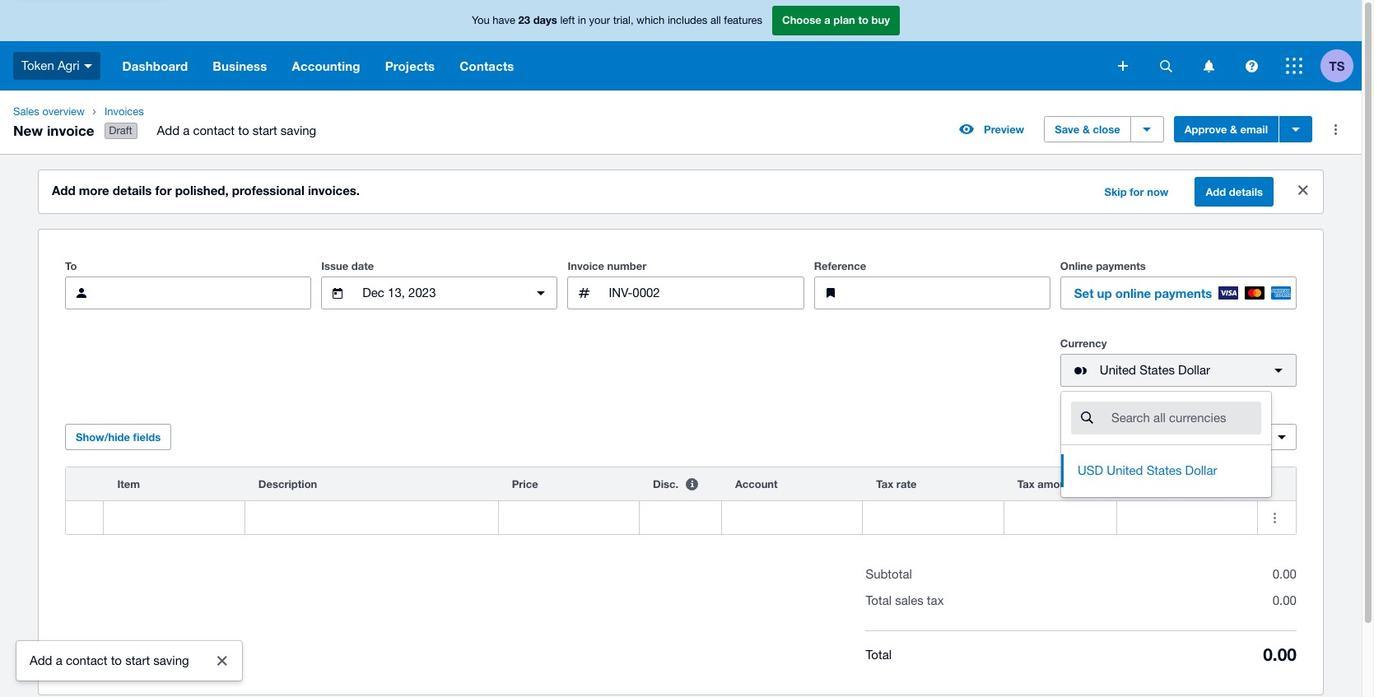 Task type: describe. For each thing, give the bounding box(es) containing it.
more date options image
[[525, 277, 558, 310]]

plan
[[834, 13, 855, 27]]

save
[[1055, 123, 1080, 136]]

overview
[[42, 105, 85, 118]]

tax rate
[[876, 478, 917, 491]]

amount
[[1131, 478, 1171, 491]]

draft
[[109, 124, 132, 137]]

dashboard
[[122, 58, 188, 73]]

to inside status
[[111, 654, 122, 668]]

buy
[[872, 13, 890, 27]]

set up online payments
[[1074, 286, 1212, 301]]

number
[[607, 259, 647, 273]]

attach
[[76, 649, 109, 662]]

tax
[[927, 594, 944, 608]]

preview
[[984, 123, 1025, 136]]

more information on discount image
[[675, 468, 708, 501]]

token agri
[[21, 58, 80, 72]]

add more details for polished, professional invoices.
[[52, 183, 360, 198]]

invoice line item list element
[[65, 467, 1297, 535]]

Inventory item text field
[[104, 502, 244, 534]]

23
[[518, 13, 530, 27]]

in
[[578, 14, 586, 27]]

skip for now button
[[1095, 179, 1179, 205]]

contact element
[[65, 277, 311, 310]]

description
[[258, 478, 317, 491]]

disc.
[[653, 478, 679, 491]]

contact inside status
[[66, 654, 107, 668]]

dashboard link
[[110, 41, 200, 91]]

close
[[1093, 123, 1120, 136]]

payments inside popup button
[[1155, 286, 1212, 301]]

accounting
[[292, 58, 360, 73]]

issue
[[321, 259, 348, 273]]

a inside status
[[56, 654, 62, 668]]

item
[[117, 478, 140, 491]]

to inside banner
[[858, 13, 869, 27]]

Invoice number text field
[[607, 278, 803, 309]]

rate
[[897, 478, 917, 491]]

business button
[[200, 41, 280, 91]]

online
[[1060, 259, 1093, 273]]

1 horizontal spatial start
[[253, 124, 277, 138]]

to
[[65, 259, 77, 273]]

Description text field
[[245, 502, 498, 534]]

amounts
[[1190, 407, 1236, 420]]

0 vertical spatial saving
[[281, 124, 316, 138]]

add left more
[[52, 183, 75, 198]]

tax exclusive
[[1201, 431, 1264, 443]]

tax exclusive button
[[1190, 424, 1297, 451]]

dollar inside popup button
[[1178, 363, 1210, 377]]

exclusive
[[1220, 431, 1264, 443]]

sales
[[13, 105, 39, 118]]

1 vertical spatial a
[[183, 124, 190, 138]]

states inside popup button
[[1140, 363, 1175, 377]]

invoice number
[[568, 259, 647, 273]]

Search all currencies text field
[[1110, 403, 1261, 434]]

ts button
[[1321, 41, 1362, 91]]

show/hide fields
[[76, 431, 161, 444]]

united states dollar button
[[1060, 354, 1297, 387]]

online payments
[[1060, 259, 1146, 273]]

contacts
[[460, 58, 514, 73]]

agri
[[58, 58, 80, 72]]

add inside button
[[1206, 185, 1226, 199]]

email
[[1241, 123, 1268, 136]]

invoice
[[568, 259, 604, 273]]

professional
[[232, 183, 305, 198]]

0.00 for total sales tax
[[1273, 594, 1297, 608]]

0 horizontal spatial for
[[155, 183, 172, 198]]

files
[[112, 649, 133, 662]]

& for close
[[1083, 123, 1090, 136]]

amount
[[1038, 478, 1077, 491]]

Reference text field
[[854, 278, 1050, 309]]

subtotal
[[866, 567, 912, 581]]

tax for tax amount
[[1018, 478, 1035, 491]]

up
[[1097, 286, 1112, 301]]

approve & email
[[1185, 123, 1268, 136]]

invoices.
[[308, 183, 360, 198]]

preview button
[[949, 116, 1034, 143]]

token agri button
[[0, 41, 110, 91]]

add more details for polished, professional invoices. status
[[39, 171, 1323, 213]]

approve
[[1185, 123, 1227, 136]]

save & close button
[[1044, 116, 1131, 143]]

details inside button
[[1229, 185, 1263, 199]]

set up online payments button
[[1060, 277, 1297, 310]]

a inside banner
[[824, 13, 831, 27]]

projects button
[[373, 41, 447, 91]]

which
[[637, 14, 665, 27]]

new invoice
[[13, 122, 94, 139]]

add details button
[[1195, 177, 1274, 207]]

tax amount
[[1018, 478, 1077, 491]]

amounts are
[[1190, 407, 1255, 420]]

more invoice options image
[[1319, 113, 1352, 146]]

accounting button
[[280, 41, 373, 91]]

choose a plan to buy
[[782, 13, 890, 27]]

To text field
[[105, 278, 311, 309]]

date
[[351, 259, 374, 273]]

total for total
[[866, 648, 892, 662]]

0 horizontal spatial payments
[[1096, 259, 1146, 273]]



Task type: vqa. For each thing, say whether or not it's contained in the screenshot.
23
yes



Task type: locate. For each thing, give the bounding box(es) containing it.
dollar
[[1178, 363, 1210, 377], [1185, 464, 1217, 478]]

now
[[1147, 185, 1169, 199]]

issue date
[[321, 259, 374, 273]]

1 vertical spatial add a contact to start saving
[[30, 654, 189, 668]]

add a contact to start saving status
[[16, 641, 242, 681]]

fields
[[133, 431, 161, 444]]

to right attach
[[111, 654, 122, 668]]

0 horizontal spatial to
[[111, 654, 122, 668]]

dollar inside group
[[1185, 464, 1217, 478]]

more line item options image
[[1259, 502, 1292, 535]]

1 horizontal spatial details
[[1229, 185, 1263, 199]]

sales overview link
[[7, 104, 91, 120]]

choose
[[782, 13, 822, 27]]

1 horizontal spatial a
[[183, 124, 190, 138]]

usd united states dollar
[[1078, 464, 1217, 478]]

1 vertical spatial states
[[1147, 464, 1182, 478]]

None field
[[1061, 391, 1272, 498], [104, 502, 244, 535]]

& inside button
[[1083, 123, 1090, 136]]

none field containing usd
[[1061, 391, 1272, 498]]

add left attach
[[30, 654, 52, 668]]

to
[[858, 13, 869, 27], [238, 124, 249, 138], [111, 654, 122, 668]]

new
[[13, 122, 43, 139]]

more
[[79, 183, 109, 198]]

payments
[[1096, 259, 1146, 273], [1155, 286, 1212, 301]]

details
[[113, 183, 152, 198], [1229, 185, 1263, 199]]

1 vertical spatial none field
[[104, 502, 244, 535]]

tax
[[1201, 431, 1217, 443], [876, 478, 894, 491], [1018, 478, 1035, 491]]

0 horizontal spatial contact
[[66, 654, 107, 668]]

start
[[253, 124, 277, 138], [125, 654, 150, 668]]

svg image
[[84, 64, 92, 68]]

0 vertical spatial payments
[[1096, 259, 1146, 273]]

none field search all currencies
[[1061, 391, 1272, 498]]

1 horizontal spatial saving
[[281, 124, 316, 138]]

add inside status
[[30, 654, 52, 668]]

2 vertical spatial to
[[111, 654, 122, 668]]

skip for now
[[1105, 185, 1169, 199]]

token
[[21, 58, 54, 72]]

saving up professional
[[281, 124, 316, 138]]

& right save
[[1083, 123, 1090, 136]]

0.00 for subtotal
[[1273, 567, 1297, 581]]

0 vertical spatial united
[[1100, 363, 1136, 377]]

& inside button
[[1230, 123, 1238, 136]]

tax for tax exclusive
[[1201, 431, 1217, 443]]

0 horizontal spatial details
[[113, 183, 152, 198]]

price
[[512, 478, 538, 491]]

group
[[1061, 392, 1271, 497]]

invoices link
[[98, 104, 330, 120]]

0 horizontal spatial tax
[[876, 478, 894, 491]]

for left the now
[[1130, 185, 1144, 199]]

0 horizontal spatial saving
[[153, 654, 189, 668]]

details left close icon on the right of page
[[1229, 185, 1263, 199]]

2 total from the top
[[866, 648, 892, 662]]

0 vertical spatial dollar
[[1178, 363, 1210, 377]]

contact left files
[[66, 654, 107, 668]]

account
[[735, 478, 778, 491]]

states
[[1140, 363, 1175, 377], [1147, 464, 1182, 478]]

reference
[[814, 259, 866, 273]]

add a contact to start saving
[[157, 124, 316, 138], [30, 654, 189, 668]]

1 vertical spatial dollar
[[1185, 464, 1217, 478]]

a down 'invoices' link
[[183, 124, 190, 138]]

united inside group
[[1107, 464, 1143, 478]]

tax left "amount"
[[1018, 478, 1035, 491]]

& left email
[[1230, 123, 1238, 136]]

2 horizontal spatial tax
[[1201, 431, 1217, 443]]

saving right files
[[153, 654, 189, 668]]

attach files button
[[65, 642, 159, 669]]

united down currency
[[1100, 363, 1136, 377]]

dollar down tax exclusive
[[1185, 464, 1217, 478]]

tax left rate
[[876, 478, 894, 491]]

0 vertical spatial none field
[[1061, 391, 1272, 498]]

business
[[213, 58, 267, 73]]

set
[[1074, 286, 1094, 301]]

1 horizontal spatial &
[[1230, 123, 1238, 136]]

&
[[1083, 123, 1090, 136], [1230, 123, 1238, 136]]

0 vertical spatial total
[[866, 594, 892, 608]]

a left attach
[[56, 654, 62, 668]]

0 horizontal spatial none field
[[104, 502, 244, 535]]

invoice
[[47, 122, 94, 139]]

united right usd at the right bottom of page
[[1107, 464, 1143, 478]]

are
[[1239, 407, 1255, 420]]

contacts button
[[447, 41, 527, 91]]

0 vertical spatial a
[[824, 13, 831, 27]]

0 horizontal spatial &
[[1083, 123, 1090, 136]]

all
[[711, 14, 721, 27]]

0 vertical spatial add a contact to start saving
[[157, 124, 316, 138]]

close image
[[206, 645, 239, 678]]

& for email
[[1230, 123, 1238, 136]]

more line item options element
[[1259, 468, 1296, 501]]

total down total sales tax
[[866, 648, 892, 662]]

details right more
[[113, 183, 152, 198]]

features
[[724, 14, 762, 27]]

0 horizontal spatial a
[[56, 654, 62, 668]]

1 vertical spatial 0.00
[[1273, 594, 1297, 608]]

united
[[1100, 363, 1136, 377], [1107, 464, 1143, 478]]

includes
[[668, 14, 708, 27]]

have
[[493, 14, 515, 27]]

united inside popup button
[[1100, 363, 1136, 377]]

1 horizontal spatial for
[[1130, 185, 1144, 199]]

sales overview
[[13, 105, 85, 118]]

to down 'invoices' link
[[238, 124, 249, 138]]

start inside the add a contact to start saving status
[[125, 654, 150, 668]]

Price field
[[499, 502, 639, 534]]

you
[[472, 14, 490, 27]]

0 vertical spatial to
[[858, 13, 869, 27]]

attach files
[[76, 649, 133, 662]]

1 vertical spatial contact
[[66, 654, 107, 668]]

0 vertical spatial contact
[[193, 124, 235, 138]]

for inside button
[[1130, 185, 1144, 199]]

saving inside the add a contact to start saving status
[[153, 654, 189, 668]]

states inside group
[[1147, 464, 1182, 478]]

svg image
[[1286, 58, 1303, 74], [1160, 60, 1172, 72], [1203, 60, 1214, 72], [1245, 60, 1258, 72], [1118, 61, 1128, 71]]

add a contact to start saving inside status
[[30, 654, 189, 668]]

payments up online on the top
[[1096, 259, 1146, 273]]

days
[[533, 13, 557, 27]]

2 vertical spatial 0.00
[[1263, 645, 1297, 665]]

approve & email button
[[1174, 116, 1279, 143]]

left
[[560, 14, 575, 27]]

2 & from the left
[[1230, 123, 1238, 136]]

1 vertical spatial total
[[866, 648, 892, 662]]

a
[[824, 13, 831, 27], [183, 124, 190, 138], [56, 654, 62, 668]]

1 horizontal spatial payments
[[1155, 286, 1212, 301]]

sales
[[895, 594, 924, 608]]

ts
[[1329, 58, 1345, 73]]

2 vertical spatial a
[[56, 654, 62, 668]]

1 vertical spatial start
[[125, 654, 150, 668]]

1 total from the top
[[866, 594, 892, 608]]

1 horizontal spatial contact
[[193, 124, 235, 138]]

tax for tax rate
[[876, 478, 894, 491]]

banner
[[0, 0, 1362, 91]]

1 vertical spatial payments
[[1155, 286, 1212, 301]]

total down subtotal
[[866, 594, 892, 608]]

1 vertical spatial to
[[238, 124, 249, 138]]

add right draft
[[157, 124, 180, 138]]

save & close
[[1055, 123, 1120, 136]]

currency
[[1060, 337, 1107, 350]]

0 horizontal spatial start
[[125, 654, 150, 668]]

Amount field
[[1117, 502, 1258, 534]]

close image
[[1287, 174, 1320, 207]]

projects
[[385, 58, 435, 73]]

trial,
[[613, 14, 634, 27]]

add right the now
[[1206, 185, 1226, 199]]

states up amount field
[[1147, 464, 1182, 478]]

2 horizontal spatial to
[[858, 13, 869, 27]]

states up search all currencies 'text box'
[[1140, 363, 1175, 377]]

you have 23 days left in your trial, which includes all features
[[472, 13, 762, 27]]

start down 'invoices' link
[[253, 124, 277, 138]]

1 horizontal spatial none field
[[1061, 391, 1272, 498]]

online
[[1116, 286, 1151, 301]]

1 horizontal spatial tax
[[1018, 478, 1035, 491]]

skip
[[1105, 185, 1127, 199]]

invoice number element
[[568, 277, 804, 310]]

none field inventory item
[[104, 502, 244, 535]]

0 vertical spatial states
[[1140, 363, 1175, 377]]

usd
[[1078, 464, 1103, 478]]

a left plan
[[824, 13, 831, 27]]

united states dollar
[[1100, 363, 1210, 377]]

contact down 'invoices' link
[[193, 124, 235, 138]]

to left buy
[[858, 13, 869, 27]]

0 vertical spatial 0.00
[[1273, 567, 1297, 581]]

Issue date text field
[[361, 278, 518, 309]]

1 vertical spatial united
[[1107, 464, 1143, 478]]

dollar up amounts
[[1178, 363, 1210, 377]]

none field inside invoice line item list element
[[104, 502, 244, 535]]

polished,
[[175, 183, 229, 198]]

payments right online on the top
[[1155, 286, 1212, 301]]

group inside search all currencies field
[[1061, 392, 1271, 497]]

for left polished,
[[155, 183, 172, 198]]

1 & from the left
[[1083, 123, 1090, 136]]

show/hide
[[76, 431, 130, 444]]

show/hide fields button
[[65, 424, 171, 451]]

1 horizontal spatial to
[[238, 124, 249, 138]]

total sales tax
[[866, 594, 944, 608]]

tax inside popup button
[[1201, 431, 1217, 443]]

total for total sales tax
[[866, 594, 892, 608]]

2 horizontal spatial a
[[824, 13, 831, 27]]

start right attach
[[125, 654, 150, 668]]

tax down amounts
[[1201, 431, 1217, 443]]

banner containing ts
[[0, 0, 1362, 91]]

1 vertical spatial saving
[[153, 654, 189, 668]]

total
[[866, 594, 892, 608], [866, 648, 892, 662]]

0 vertical spatial start
[[253, 124, 277, 138]]

group containing usd
[[1061, 392, 1271, 497]]



